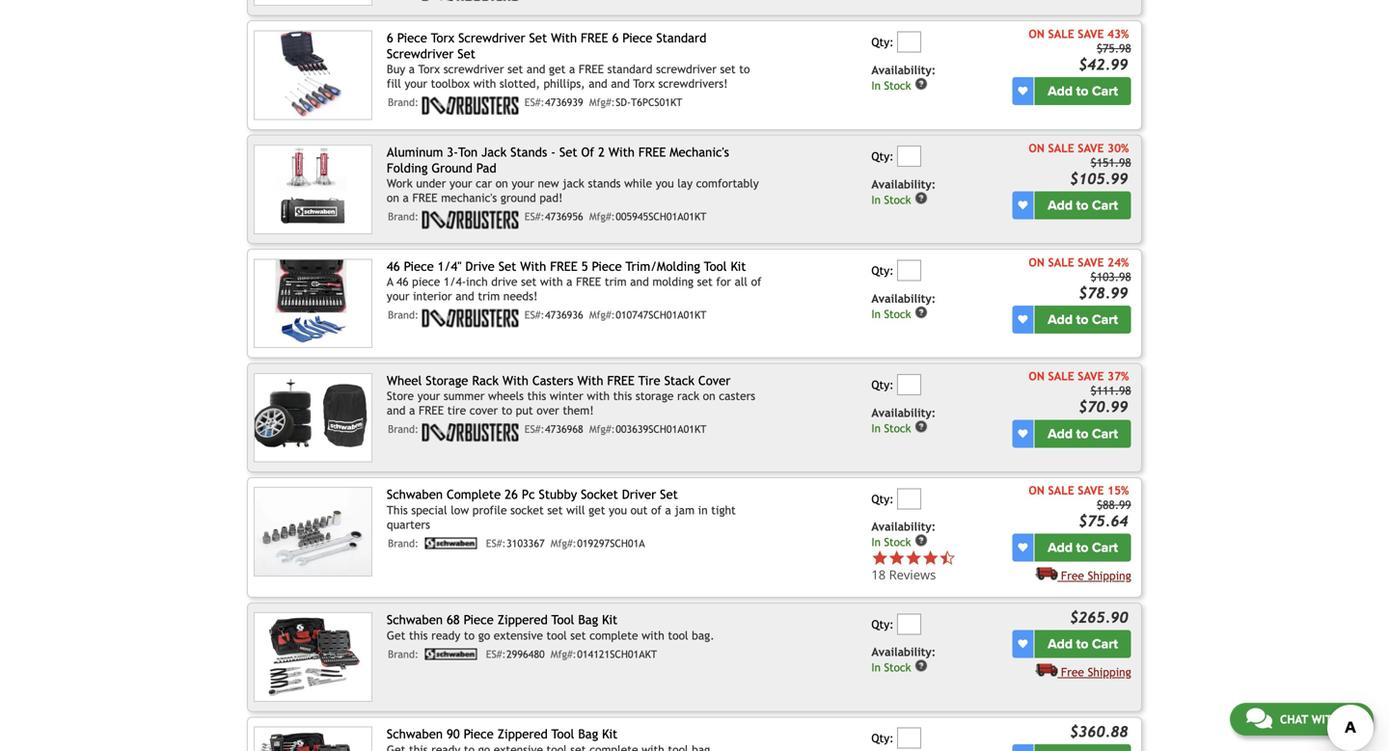Task type: vqa. For each thing, say whether or not it's contained in the screenshot.


Task type: locate. For each thing, give the bounding box(es) containing it.
6 up buy
[[387, 30, 394, 45]]

to for 2nd add to cart "button" from the bottom
[[1077, 540, 1089, 557]]

screwdriver up toolbox
[[444, 62, 504, 76]]

2 brand: from the top
[[388, 211, 419, 223]]

1 save from the top
[[1078, 27, 1105, 40]]

on down work
[[387, 191, 400, 205]]

torx
[[431, 30, 455, 45], [419, 62, 440, 76], [634, 77, 655, 90]]

drive
[[466, 259, 495, 274]]

kit inside schwaben 68 piece zippered tool bag kit get this ready to go extensive tool set complete with tool bag.
[[602, 613, 618, 628]]

6 qty: from the top
[[872, 618, 894, 632]]

casters
[[533, 373, 574, 388]]

them!
[[563, 404, 594, 418]]

star image right 18
[[923, 550, 940, 567]]

es#4736968 - 003639sch01a01kt - wheel storage rack with casters with free tire stack cover - store your summer wheels this winter with this storage rack on casters and a free tire cover to put over them! - doorbusters - audi bmw volkswagen mercedes benz mini porsche image
[[254, 373, 373, 463]]

tool up es#: 2996480 mfg#: 014121sch01akt
[[547, 629, 567, 643]]

4 add to cart from the top
[[1048, 426, 1119, 442]]

star image
[[872, 550, 889, 567], [923, 550, 940, 567]]

2 zippered from the top
[[498, 727, 548, 742]]

add for $105.99
[[1048, 197, 1073, 214]]

mfg#: left sd-
[[590, 97, 615, 109]]

with up them!
[[587, 390, 610, 403]]

1 question sign image from the top
[[915, 77, 929, 91]]

es#:
[[525, 97, 545, 109], [525, 211, 545, 223], [525, 310, 545, 322], [525, 424, 545, 436], [486, 538, 506, 550], [486, 649, 506, 661]]

3 brand: from the top
[[388, 310, 419, 322]]

set down stubby
[[548, 504, 563, 517]]

4 doorbusters - corporate logo image from the top
[[422, 424, 519, 442]]

save for $78.99
[[1078, 256, 1105, 269]]

sale inside the on sale save 30% $151.98 $105.99
[[1049, 141, 1075, 155]]

schwaben inside schwaben 68 piece zippered tool bag kit get this ready to go extensive tool set complete with tool bag.
[[387, 613, 443, 628]]

free shipping down $265.90
[[1062, 666, 1132, 680]]

0 horizontal spatial this
[[409, 629, 428, 643]]

0 vertical spatial screwdriver
[[459, 30, 526, 45]]

1 vertical spatial of
[[652, 504, 662, 517]]

1 vertical spatial on
[[387, 191, 400, 205]]

cart down $265.90
[[1093, 637, 1119, 653]]

1 vertical spatial question sign image
[[915, 534, 929, 548]]

add to wish list image for $70.99
[[1019, 429, 1028, 439]]

2 question sign image from the top
[[915, 306, 929, 319]]

5 on from the top
[[1029, 484, 1045, 498]]

5
[[582, 259, 588, 274]]

with for $42.99
[[551, 30, 577, 45]]

question sign image for $70.99
[[915, 420, 929, 434]]

on for $78.99
[[1029, 256, 1045, 269]]

1 availability: from the top
[[872, 63, 937, 77]]

2 add to cart button from the top
[[1035, 192, 1132, 220]]

1 horizontal spatial on
[[496, 177, 508, 190]]

on inside "wheel storage rack with casters with free tire stack cover store your summer wheels this winter with this storage rack on casters and a free tire cover to put over them!"
[[703, 390, 716, 403]]

doorbusters - corporate logo image down cover
[[422, 424, 519, 442]]

4 on from the top
[[1029, 370, 1045, 383]]

0 vertical spatial schwaben - corporate logo image
[[422, 538, 480, 550]]

tool inside schwaben 68 piece zippered tool bag kit get this ready to go extensive tool set complete with tool bag.
[[552, 613, 575, 628]]

1 vertical spatial add to wish list image
[[1019, 201, 1028, 210]]

to for 6th add to cart "button"
[[1077, 637, 1089, 653]]

schwaben - corporate logo image
[[422, 538, 480, 550], [422, 649, 480, 661]]

add to wish list image
[[1019, 315, 1028, 325], [1019, 429, 1028, 439], [1019, 544, 1028, 553], [1019, 640, 1028, 650]]

$105.99
[[1071, 170, 1129, 188]]

brand: down work
[[388, 211, 419, 223]]

1 horizontal spatial screwdriver
[[656, 62, 717, 76]]

and down trim/molding
[[631, 275, 649, 289]]

es#4737359 - 005981sch01a02kt - 3/8" drive long flex head ratchet with free 1/2" drive long flex head ratchet - stock your tool collection with not one, but two new flex head ratchets - buy the 3/8-inch, get the 1/2-inch free! - doorbusters - audi bmw volkswagen mercedes benz mini porsche image
[[254, 0, 373, 6]]

add to cart button for $70.99
[[1035, 420, 1132, 448]]

5 qty: from the top
[[872, 493, 894, 506]]

1 horizontal spatial of
[[752, 275, 762, 289]]

on left 15%
[[1029, 484, 1045, 498]]

1 add to cart from the top
[[1048, 83, 1119, 99]]

1 schwaben from the top
[[387, 488, 443, 503]]

to for $105.99's add to cart "button"
[[1077, 197, 1089, 214]]

2 add to cart from the top
[[1048, 197, 1119, 214]]

3 sale from the top
[[1049, 256, 1075, 269]]

sale inside on sale save 43% $75.98 $42.99
[[1049, 27, 1075, 40]]

es#: for $78.99
[[525, 310, 545, 322]]

a inside 46 piece 1/4" drive set with free 5 piece trim/molding tool kit a 46 piece 1/4-inch drive set with a free trim and molding set for all of your interior and trim needs!
[[567, 275, 573, 289]]

with up winter
[[578, 373, 604, 388]]

1 vertical spatial trim
[[478, 290, 500, 303]]

18 reviews
[[872, 566, 937, 584]]

4 in from the top
[[872, 422, 881, 435]]

storage
[[426, 373, 469, 388]]

1 brand: from the top
[[388, 97, 419, 109]]

mfg#: down stands
[[590, 211, 615, 223]]

2 add from the top
[[1048, 197, 1073, 214]]

0 horizontal spatial tool
[[547, 629, 567, 643]]

add to cart button
[[1035, 77, 1132, 105], [1035, 192, 1132, 220], [1035, 306, 1132, 334], [1035, 420, 1132, 448], [1035, 534, 1132, 562], [1035, 631, 1132, 659]]

4 brand: from the top
[[388, 424, 419, 436]]

1 vertical spatial schwaben - corporate logo image
[[422, 649, 480, 661]]

add down on sale save 43% $75.98 $42.99
[[1048, 83, 1073, 99]]

$103.98
[[1091, 270, 1132, 284]]

es#2996481 - 014121sch01akt1 - schwaben 90 piece zippered tool bag kit  - get this ready to go extensive tool set complete with tool bag. - schwaben - audi bmw volkswagen mercedes benz mini porsche image
[[254, 727, 373, 752]]

with inside 6 piece torx screwdriver set with free 6 piece standard screwdriver set buy a torx screwdriver set and get a free standard screwdriver set to fill your toolbox with slotted, phillips, and and torx screwdrivers!
[[551, 30, 577, 45]]

tool up es#: 2996480 mfg#: 014121sch01akt
[[552, 613, 575, 628]]

bag up complete
[[579, 613, 599, 628]]

on for $105.99
[[1029, 141, 1045, 155]]

2 availability: in stock from the top
[[872, 178, 937, 207]]

0 horizontal spatial on
[[387, 191, 400, 205]]

kit down "014121sch01akt" at the bottom of page
[[602, 727, 618, 742]]

kit for schwaben 68 piece zippered tool bag kit get this ready to go extensive tool set complete with tool bag.
[[602, 613, 618, 628]]

3 qty: from the top
[[872, 264, 894, 277]]

add to cart button for $105.99
[[1035, 192, 1132, 220]]

rack
[[678, 390, 700, 403]]

a
[[409, 62, 415, 76], [569, 62, 576, 76], [403, 191, 409, 205], [567, 275, 573, 289], [409, 404, 415, 418], [666, 504, 672, 517]]

1 horizontal spatial screwdriver
[[459, 30, 526, 45]]

schwaben complete 26 pc stubby socket driver set this special low profile socket set will get you out of a jam in tight quarters
[[387, 488, 736, 532]]

jack
[[482, 145, 507, 160]]

add down on sale save 24% $103.98 $78.99
[[1048, 312, 1073, 328]]

kit up complete
[[602, 613, 618, 628]]

0 vertical spatial you
[[656, 177, 674, 190]]

2 save from the top
[[1078, 141, 1105, 155]]

bag
[[579, 613, 599, 628], [579, 727, 599, 742]]

t6pcs01kt
[[631, 97, 683, 109]]

save up $75.98
[[1078, 27, 1105, 40]]

2 stock from the top
[[885, 194, 912, 207]]

star image left half star image
[[906, 550, 923, 567]]

1 vertical spatial kit
[[602, 613, 618, 628]]

piece inside 46 piece 1/4" drive set with free 5 piece trim/molding tool kit a 46 piece 1/4-inch drive set with a free trim and molding set for all of your interior and trim needs!
[[412, 275, 440, 289]]

0 horizontal spatial you
[[609, 504, 627, 517]]

schwaben - corporate logo image down ready
[[422, 649, 480, 661]]

under
[[416, 177, 446, 190]]

will
[[567, 504, 585, 517]]

0 horizontal spatial piece
[[412, 275, 440, 289]]

6 piece torx screwdriver set with free 6 piece standard screwdriver set link
[[387, 30, 707, 61]]

brand:
[[388, 97, 419, 109], [388, 211, 419, 223], [388, 310, 419, 322], [388, 424, 419, 436], [388, 538, 419, 550], [388, 649, 419, 661]]

your
[[405, 77, 428, 90], [450, 177, 473, 190], [512, 177, 535, 190], [387, 290, 410, 303], [418, 390, 440, 403]]

zippered inside schwaben 68 piece zippered tool bag kit get this ready to go extensive tool set complete with tool bag.
[[498, 613, 548, 628]]

you inside aluminum 3-ton jack stands - set of 2 with free mechanic's folding ground pad work under your car on your new jack stands while you lay comfortably on a free mechanic's ground pad!
[[656, 177, 674, 190]]

doorbusters - corporate logo image down the mechanic's
[[422, 211, 519, 229]]

1 free shipping image from the top
[[1036, 567, 1058, 581]]

tool for schwaben 90 piece zippered tool bag kit
[[552, 727, 575, 742]]

1 horizontal spatial 6
[[612, 30, 619, 45]]

brand: for $70.99
[[388, 424, 419, 436]]

46 right a
[[397, 275, 409, 289]]

4 question sign image from the top
[[915, 660, 929, 673]]

free for 1st free shipping image from the top of the page
[[1062, 570, 1085, 583]]

3 doorbusters - corporate logo image from the top
[[422, 310, 519, 328]]

43%
[[1108, 27, 1130, 40]]

6 add to cart from the top
[[1048, 637, 1119, 653]]

save inside on sale save 43% $75.98 $42.99
[[1078, 27, 1105, 40]]

standard
[[608, 62, 653, 76]]

availability: for $78.99
[[872, 292, 937, 305]]

add to cart down $70.99
[[1048, 426, 1119, 442]]

es#4736936 - 010747sch01a01kt - 46 piece 1/4" drive set with free 5 piece trim/molding tool kit - a 46 piece 1/4-inch drive set with a free trim and molding set for all of your interior and trim needs! - doorbusters - audi bmw volkswagen mercedes benz mini porsche image
[[254, 259, 373, 349]]

piece inside schwaben 68 piece zippered tool bag kit get this ready to go extensive tool set complete with tool bag.
[[464, 613, 494, 628]]

go
[[478, 629, 491, 643]]

es#: 4736936 mfg#: 010747sch01a01kt
[[525, 310, 707, 322]]

with
[[474, 77, 496, 90], [540, 275, 563, 289], [587, 390, 610, 403], [642, 629, 665, 643], [1312, 713, 1341, 727]]

1 horizontal spatial tool
[[668, 629, 689, 643]]

a left jam at bottom
[[666, 504, 672, 517]]

3 on from the top
[[1029, 256, 1045, 269]]

of right all
[[752, 275, 762, 289]]

es#: 2996480 mfg#: 014121sch01akt
[[486, 649, 657, 661]]

your down a
[[387, 290, 410, 303]]

availability: in stock for $70.99
[[872, 406, 937, 435]]

tool left bag.
[[668, 629, 689, 643]]

0 vertical spatial add to wish list image
[[1019, 86, 1028, 96]]

es#4736956 - 005945sch01a01kt - aluminum 3-ton jack stands - set of 2 with free mechanic's folding ground pad - work under your car on your new jack stands while you lay comfortably on a free mechanic's ground pad! - doorbusters - audi bmw volkswagen mercedes benz mini porsche image
[[254, 145, 373, 234]]

1 stock from the top
[[885, 79, 912, 92]]

3 add to cart button from the top
[[1035, 306, 1132, 334]]

on
[[1029, 27, 1045, 40], [1029, 141, 1045, 155], [1029, 256, 1045, 269], [1029, 370, 1045, 383], [1029, 484, 1045, 498]]

on left 30%
[[1029, 141, 1045, 155]]

4 add from the top
[[1048, 426, 1073, 442]]

brand: for $78.99
[[388, 310, 419, 322]]

sale for $105.99
[[1049, 141, 1075, 155]]

1 horizontal spatial trim
[[605, 275, 627, 289]]

doorbusters - corporate logo image for $42.99
[[422, 97, 519, 115]]

1 vertical spatial piece
[[464, 613, 494, 628]]

5 availability: in stock from the top
[[872, 520, 937, 549]]

set up slotted,
[[529, 30, 547, 45]]

2 vertical spatial schwaben
[[387, 727, 443, 742]]

with inside 46 piece 1/4" drive set with free 5 piece trim/molding tool kit a 46 piece 1/4-inch drive set with a free trim and molding set for all of your interior and trim needs!
[[540, 275, 563, 289]]

socket
[[511, 504, 544, 517]]

save for $70.99
[[1078, 370, 1105, 383]]

set
[[508, 62, 523, 76], [721, 62, 736, 76], [521, 275, 537, 289], [698, 275, 713, 289], [548, 504, 563, 517], [571, 629, 586, 643]]

1 vertical spatial free shipping
[[1062, 666, 1132, 680]]

bag for schwaben 68 piece zippered tool bag kit get this ready to go extensive tool set complete with tool bag.
[[579, 613, 599, 628]]

2 question sign image from the top
[[915, 534, 929, 548]]

doorbusters - corporate logo image down inch on the top
[[422, 310, 519, 328]]

3 availability: in stock from the top
[[872, 292, 937, 321]]

screwdriver up screwdrivers!
[[656, 62, 717, 76]]

6 add from the top
[[1048, 637, 1073, 653]]

schwaben up get
[[387, 613, 443, 628]]

cart down $105.99
[[1093, 197, 1119, 214]]

availability: in stock for $78.99
[[872, 292, 937, 321]]

46 piece 1/4" drive set with free 5 piece trim/molding tool kit a 46 piece 1/4-inch drive set with a free trim and molding set for all of your interior and trim needs!
[[387, 259, 762, 303]]

1 qty: from the top
[[872, 35, 894, 49]]

cart down $42.99 at the top right of page
[[1093, 83, 1119, 99]]

0 horizontal spatial get
[[549, 62, 566, 76]]

stubby
[[539, 488, 577, 503]]

bag inside schwaben 68 piece zippered tool bag kit get this ready to go extensive tool set complete with tool bag.
[[579, 613, 599, 628]]

on left 24%
[[1029, 256, 1045, 269]]

with inside 46 piece 1/4" drive set with free 5 piece trim/molding tool kit a 46 piece 1/4-inch drive set with a free trim and molding set for all of your interior and trim needs!
[[521, 259, 547, 274]]

0 vertical spatial tool
[[704, 259, 727, 274]]

schwaben 90 piece zippered tool bag kit
[[387, 727, 618, 742]]

get inside 6 piece torx screwdriver set with free 6 piece standard screwdriver set buy a torx screwdriver set and get a free standard screwdriver set to fill your toolbox with slotted, phillips, and and torx screwdrivers!
[[549, 62, 566, 76]]

1 horizontal spatial star image
[[923, 550, 940, 567]]

free down $265.90
[[1062, 666, 1085, 680]]

None text field
[[898, 260, 922, 281], [898, 374, 922, 396], [898, 489, 922, 510], [898, 729, 922, 750], [898, 260, 922, 281], [898, 374, 922, 396], [898, 489, 922, 510], [898, 729, 922, 750]]

on inside on sale save 24% $103.98 $78.99
[[1029, 256, 1045, 269]]

0 horizontal spatial of
[[652, 504, 662, 517]]

set up drive
[[499, 259, 517, 274]]

question sign image for $42.99
[[915, 77, 929, 91]]

you left lay
[[656, 177, 674, 190]]

add to cart button for $78.99
[[1035, 306, 1132, 334]]

schwaben - corporate logo image down low
[[422, 538, 480, 550]]

3 schwaben from the top
[[387, 727, 443, 742]]

5 in from the top
[[872, 536, 881, 549]]

2 availability: from the top
[[872, 178, 937, 191]]

add to cart button down $105.99
[[1035, 192, 1132, 220]]

tool inside 46 piece 1/4" drive set with free 5 piece trim/molding tool kit a 46 piece 1/4-inch drive set with a free trim and molding set for all of your interior and trim needs!
[[704, 259, 727, 274]]

1 bag from the top
[[579, 613, 599, 628]]

sale inside on sale save 37% $111.98 $70.99
[[1049, 370, 1075, 383]]

0 vertical spatial kit
[[731, 259, 747, 274]]

0 horizontal spatial 6
[[387, 30, 394, 45]]

tool
[[704, 259, 727, 274], [552, 613, 575, 628], [552, 727, 575, 742]]

free up $265.90
[[1062, 570, 1085, 583]]

0 vertical spatial bag
[[579, 613, 599, 628]]

2 6 from the left
[[612, 30, 619, 45]]

set
[[529, 30, 547, 45], [458, 46, 476, 61], [560, 145, 578, 160], [499, 259, 517, 274], [660, 488, 678, 503]]

storage
[[636, 390, 674, 403]]

save inside the on sale save 30% $151.98 $105.99
[[1078, 141, 1105, 155]]

4 cart from the top
[[1093, 426, 1119, 442]]

a down work
[[403, 191, 409, 205]]

2 vertical spatial kit
[[602, 727, 618, 742]]

your right fill
[[405, 77, 428, 90]]

schwaben inside schwaben complete 26 pc stubby socket driver set this special low profile socket set will get you out of a jam in tight quarters
[[387, 488, 443, 503]]

doorbusters - corporate logo image
[[422, 97, 519, 115], [422, 211, 519, 229], [422, 310, 519, 328], [422, 424, 519, 442]]

doorbusters - corporate logo image for $105.99
[[422, 211, 519, 229]]

1 doorbusters - corporate logo image from the top
[[422, 97, 519, 115]]

kit for schwaben 90 piece zippered tool bag kit
[[602, 727, 618, 742]]

es#4736939 - sd-t6pcs01kt - 6 piece torx screwdriver set with free 6 piece standard screwdriver set - buy a torx screwdriver set and get a free standard screwdriver set to fill your toolbox with slotted, phillips, and and torx screwdrivers! - doorbusters - audi bmw volkswagen mercedes benz mini porsche image
[[254, 30, 373, 120]]

3 add from the top
[[1048, 312, 1073, 328]]

1 tool from the left
[[547, 629, 567, 643]]

add to cart button down $78.99
[[1035, 306, 1132, 334]]

1 vertical spatial screwdriver
[[387, 46, 454, 61]]

with down 46 piece 1/4" drive set with free 5 piece trim/molding tool kit link
[[540, 275, 563, 289]]

sale left 37%
[[1049, 370, 1075, 383]]

interior
[[413, 290, 452, 303]]

1 free shipping from the top
[[1062, 570, 1132, 583]]

kit
[[731, 259, 747, 274], [602, 613, 618, 628], [602, 727, 618, 742]]

0 vertical spatial free shipping image
[[1036, 567, 1058, 581]]

add to cart for $105.99
[[1048, 197, 1119, 214]]

4 availability: from the top
[[872, 406, 937, 420]]

qty: for $42.99
[[872, 35, 894, 49]]

0 horizontal spatial star image
[[872, 550, 889, 567]]

fill
[[387, 77, 401, 90]]

6 in from the top
[[872, 662, 881, 675]]

3 add to cart from the top
[[1048, 312, 1119, 328]]

1 vertical spatial you
[[609, 504, 627, 517]]

4 sale from the top
[[1049, 370, 1075, 383]]

on left the 43%
[[1029, 27, 1045, 40]]

while
[[625, 177, 653, 190]]

question sign image
[[915, 77, 929, 91], [915, 306, 929, 319], [915, 420, 929, 434], [915, 660, 929, 673]]

0 vertical spatial get
[[549, 62, 566, 76]]

2 bag from the top
[[579, 727, 599, 742]]

bag down es#: 2996480 mfg#: 014121sch01akt
[[579, 727, 599, 742]]

add to cart
[[1048, 83, 1119, 99], [1048, 197, 1119, 214], [1048, 312, 1119, 328], [1048, 426, 1119, 442], [1048, 540, 1119, 557], [1048, 637, 1119, 653]]

on sale save 43% $75.98 $42.99
[[1029, 27, 1132, 73]]

2 horizontal spatial on
[[703, 390, 716, 403]]

2 in from the top
[[872, 194, 881, 207]]

stock for $70.99
[[885, 422, 912, 435]]

wheel
[[387, 373, 422, 388]]

3 availability: from the top
[[872, 292, 937, 305]]

1 horizontal spatial piece
[[464, 613, 494, 628]]

save for $42.99
[[1078, 27, 1105, 40]]

$42.99
[[1079, 56, 1129, 73]]

with inside 6 piece torx screwdriver set with free 6 piece standard screwdriver set buy a torx screwdriver set and get a free standard screwdriver set to fill your toolbox with slotted, phillips, and and torx screwdrivers!
[[474, 77, 496, 90]]

a inside schwaben complete 26 pc stubby socket driver set this special low profile socket set will get you out of a jam in tight quarters
[[666, 504, 672, 517]]

lay
[[678, 177, 693, 190]]

stock for $78.99
[[885, 308, 912, 321]]

stock
[[885, 79, 912, 92], [885, 194, 912, 207], [885, 308, 912, 321], [885, 422, 912, 435], [885, 536, 912, 549], [885, 662, 912, 675]]

2996480
[[507, 649, 545, 661]]

free shipping
[[1062, 570, 1132, 583], [1062, 666, 1132, 680]]

star image right 18
[[889, 550, 906, 567]]

brand: down fill
[[388, 97, 419, 109]]

2 free from the top
[[1062, 666, 1085, 680]]

1 cart from the top
[[1093, 83, 1119, 99]]

availability: in stock for $105.99
[[872, 178, 937, 207]]

on right car
[[496, 177, 508, 190]]

and inside "wheel storage rack with casters with free tire stack cover store your summer wheels this winter with this storage rack on casters and a free tire cover to put over them!"
[[387, 404, 406, 418]]

2 vertical spatial tool
[[552, 727, 575, 742]]

1 add to cart button from the top
[[1035, 77, 1132, 105]]

doorbusters - corporate logo image down toolbox
[[422, 97, 519, 115]]

rack
[[472, 373, 499, 388]]

sale for $70.99
[[1049, 370, 1075, 383]]

comments image
[[1247, 708, 1273, 731]]

on inside on sale save 43% $75.98 $42.99
[[1029, 27, 1045, 40]]

3 question sign image from the top
[[915, 420, 929, 434]]

on sale save 24% $103.98 $78.99
[[1029, 256, 1132, 302]]

add to wish list image
[[1019, 86, 1028, 96], [1019, 201, 1028, 210]]

question sign image for $78.99
[[915, 306, 929, 319]]

1 vertical spatial shipping
[[1088, 666, 1132, 680]]

add to cart down $75.64
[[1048, 540, 1119, 557]]

4 add to cart button from the top
[[1035, 420, 1132, 448]]

0 vertical spatial question sign image
[[915, 192, 929, 205]]

2 star image from the left
[[906, 550, 923, 567]]

to
[[740, 62, 750, 76], [1077, 83, 1089, 99], [1077, 197, 1089, 214], [1077, 312, 1089, 328], [502, 404, 513, 418], [1077, 426, 1089, 442], [1077, 540, 1089, 557], [464, 629, 475, 643], [1077, 637, 1089, 653]]

add to cart down $78.99
[[1048, 312, 1119, 328]]

on left 37%
[[1029, 370, 1045, 383]]

driver
[[622, 488, 657, 503]]

add to cart down $265.90
[[1048, 637, 1119, 653]]

with inside schwaben 68 piece zippered tool bag kit get this ready to go extensive tool set complete with tool bag.
[[642, 629, 665, 643]]

free shipping image
[[1036, 567, 1058, 581], [1036, 664, 1058, 677]]

schwaben left the 90 at left
[[387, 727, 443, 742]]

5 sale from the top
[[1049, 484, 1075, 498]]

1 vertical spatial bag
[[579, 727, 599, 742]]

1 add to wish list image from the top
[[1019, 315, 1028, 325]]

1 schwaben - corporate logo image from the top
[[422, 538, 480, 550]]

availability: for $70.99
[[872, 406, 937, 420]]

brand: down 'interior'
[[388, 310, 419, 322]]

5 save from the top
[[1078, 484, 1105, 498]]

1 vertical spatial zippered
[[498, 727, 548, 742]]

5 add from the top
[[1048, 540, 1073, 557]]

3 cart from the top
[[1093, 312, 1119, 328]]

2 doorbusters - corporate logo image from the top
[[422, 211, 519, 229]]

to inside schwaben 68 piece zippered tool bag kit get this ready to go extensive tool set complete with tool bag.
[[464, 629, 475, 643]]

free for first free shipping image from the bottom of the page
[[1062, 666, 1085, 680]]

toolbox
[[431, 77, 470, 90]]

on inside on sale save 15% $88.99 $75.64
[[1029, 484, 1045, 498]]

you left "out"
[[609, 504, 627, 517]]

1 vertical spatial free shipping image
[[1036, 664, 1058, 677]]

1 vertical spatial tool
[[552, 613, 575, 628]]

add down the on sale save 30% $151.98 $105.99
[[1048, 197, 1073, 214]]

and down the store
[[387, 404, 406, 418]]

es#: down put
[[525, 424, 545, 436]]

a inside "wheel storage rack with casters with free tire stack cover store your summer wheels this winter with this storage rack on casters and a free tire cover to put over them!"
[[409, 404, 415, 418]]

1 sale from the top
[[1049, 27, 1075, 40]]

in
[[872, 79, 881, 92], [872, 194, 881, 207], [872, 308, 881, 321], [872, 422, 881, 435], [872, 536, 881, 549], [872, 662, 881, 675]]

kit inside 46 piece 1/4" drive set with free 5 piece trim/molding tool kit a 46 piece 1/4-inch drive set with a free trim and molding set for all of your interior and trim needs!
[[731, 259, 747, 274]]

0 vertical spatial of
[[752, 275, 762, 289]]

schwaben - corporate logo image for 68
[[422, 649, 480, 661]]

2 horizontal spatial this
[[614, 390, 632, 403]]

set inside schwaben complete 26 pc stubby socket driver set this special low profile socket set will get you out of a jam in tight quarters
[[660, 488, 678, 503]]

to inside 6 piece torx screwdriver set with free 6 piece standard screwdriver set buy a torx screwdriver set and get a free standard screwdriver set to fill your toolbox with slotted, phillips, and and torx screwdrivers!
[[740, 62, 750, 76]]

brand: down the store
[[388, 424, 419, 436]]

zippered
[[498, 613, 548, 628], [498, 727, 548, 742]]

add to cart button down $70.99
[[1035, 420, 1132, 448]]

cart down $78.99
[[1093, 312, 1119, 328]]

piece
[[397, 30, 427, 45], [623, 30, 653, 45], [404, 259, 434, 274], [592, 259, 622, 274], [464, 727, 494, 742]]

tool
[[547, 629, 567, 643], [668, 629, 689, 643]]

sale up $105.99
[[1049, 141, 1075, 155]]

doorbusters - corporate logo image for $78.99
[[422, 310, 519, 328]]

qty:
[[872, 35, 894, 49], [872, 150, 894, 163], [872, 264, 894, 277], [872, 378, 894, 392], [872, 493, 894, 506], [872, 618, 894, 632], [872, 732, 894, 746]]

get inside schwaben complete 26 pc stubby socket driver set this special low profile socket set will get you out of a jam in tight quarters
[[589, 504, 606, 517]]

tool down es#: 2996480 mfg#: 014121sch01akt
[[552, 727, 575, 742]]

None text field
[[898, 31, 922, 53], [898, 146, 922, 167], [898, 614, 922, 635], [898, 31, 922, 53], [898, 146, 922, 167], [898, 614, 922, 635]]

1 vertical spatial get
[[589, 504, 606, 517]]

0 vertical spatial free
[[1062, 570, 1085, 583]]

0 horizontal spatial screwdriver
[[444, 62, 504, 76]]

sale left 15%
[[1049, 484, 1075, 498]]

wheels
[[488, 390, 524, 403]]

ready
[[432, 629, 461, 643]]

1 in from the top
[[872, 79, 881, 92]]

of right "out"
[[652, 504, 662, 517]]

46 up a
[[387, 259, 400, 274]]

schwaben
[[387, 488, 443, 503], [387, 613, 443, 628], [387, 727, 443, 742]]

0 horizontal spatial trim
[[478, 290, 500, 303]]

5 availability: from the top
[[872, 520, 937, 534]]

2 free shipping image from the top
[[1036, 664, 1058, 677]]

4736968
[[545, 424, 584, 436]]

trim up es#: 4736936 mfg#: 010747sch01a01kt
[[605, 275, 627, 289]]

with up phillips,
[[551, 30, 577, 45]]

sale inside on sale save 24% $103.98 $78.99
[[1049, 256, 1075, 269]]

24%
[[1108, 256, 1130, 269]]

availability: for $105.99
[[872, 178, 937, 191]]

low
[[451, 504, 469, 517]]

add to cart down $105.99
[[1048, 197, 1119, 214]]

with up needs!
[[521, 259, 547, 274]]

0 vertical spatial piece
[[412, 275, 440, 289]]

add to cart for $70.99
[[1048, 426, 1119, 442]]

es#: for $70.99
[[525, 424, 545, 436]]

add
[[1048, 83, 1073, 99], [1048, 197, 1073, 214], [1048, 312, 1073, 328], [1048, 426, 1073, 442], [1048, 540, 1073, 557], [1048, 637, 1073, 653]]

add to cart down $42.99 at the top right of page
[[1048, 83, 1119, 99]]

on for $70.99
[[1029, 370, 1045, 383]]

2 vertical spatial torx
[[634, 77, 655, 90]]

es#: down slotted,
[[525, 97, 545, 109]]

piece up the go
[[464, 613, 494, 628]]

schwaben for schwaben 68 piece zippered tool bag kit
[[387, 613, 443, 628]]

quarters
[[387, 518, 430, 532]]

stock for $105.99
[[885, 194, 912, 207]]

doorbusters - corporate logo image for $70.99
[[422, 424, 519, 442]]

with inside aluminum 3-ton jack stands - set of 2 with free mechanic's folding ground pad work under your car on your new jack stands while you lay comfortably on a free mechanic's ground pad!
[[609, 145, 635, 160]]

availability: in stock
[[872, 63, 937, 92], [872, 178, 937, 207], [872, 292, 937, 321], [872, 406, 937, 435], [872, 520, 937, 549], [872, 646, 937, 675]]

$88.99
[[1097, 499, 1132, 512]]

es#: left 3103367
[[486, 538, 506, 550]]

es#: for $105.99
[[525, 211, 545, 223]]

schwaben - corporate logo image for complete
[[422, 538, 480, 550]]

0 vertical spatial free shipping
[[1062, 570, 1132, 583]]

2 on from the top
[[1029, 141, 1045, 155]]

on inside on sale save 37% $111.98 $70.99
[[1029, 370, 1045, 383]]

extensive
[[494, 629, 543, 643]]

piece up 'interior'
[[412, 275, 440, 289]]

4 stock from the top
[[885, 422, 912, 435]]

3103367
[[507, 538, 545, 550]]

1 add to wish list image from the top
[[1019, 86, 1028, 96]]

6 up standard
[[612, 30, 619, 45]]

question sign image
[[915, 192, 929, 205], [915, 534, 929, 548]]

brand: for $105.99
[[388, 211, 419, 223]]

1 on from the top
[[1029, 27, 1045, 40]]

2 qty: from the top
[[872, 150, 894, 163]]

in for $78.99
[[872, 308, 881, 321]]

1 vertical spatial schwaben
[[387, 613, 443, 628]]

5 brand: from the top
[[388, 538, 419, 550]]

trim
[[605, 275, 627, 289], [478, 290, 500, 303]]

on
[[496, 177, 508, 190], [387, 191, 400, 205], [703, 390, 716, 403]]

cart for $42.99
[[1093, 83, 1119, 99]]

0 horizontal spatial screwdriver
[[387, 46, 454, 61]]

on inside the on sale save 30% $151.98 $105.99
[[1029, 141, 1045, 155]]

1 vertical spatial free
[[1062, 666, 1085, 680]]

0 vertical spatial schwaben
[[387, 488, 443, 503]]

1 horizontal spatial you
[[656, 177, 674, 190]]

brand: for $42.99
[[388, 97, 419, 109]]

save up $88.99 on the bottom right of the page
[[1078, 484, 1105, 498]]

2 cart from the top
[[1093, 197, 1119, 214]]

to for add to cart "button" related to $70.99
[[1077, 426, 1089, 442]]

1 6 from the left
[[387, 30, 394, 45]]

screwdriver
[[444, 62, 504, 76], [656, 62, 717, 76]]

0 vertical spatial zippered
[[498, 613, 548, 628]]

save inside on sale save 37% $111.98 $70.99
[[1078, 370, 1105, 383]]

2 vertical spatial on
[[703, 390, 716, 403]]

3 save from the top
[[1078, 256, 1105, 269]]

$78.99
[[1079, 285, 1129, 302]]

to inside "wheel storage rack with casters with free tire stack cover store your summer wheels this winter with this storage rack on casters and a free tire cover to put over them!"
[[502, 404, 513, 418]]

1 zippered from the top
[[498, 613, 548, 628]]

star image
[[889, 550, 906, 567], [906, 550, 923, 567]]

save inside on sale save 24% $103.98 $78.99
[[1078, 256, 1105, 269]]

with right toolbox
[[474, 77, 496, 90]]

0 vertical spatial shipping
[[1088, 570, 1132, 583]]

1 horizontal spatial get
[[589, 504, 606, 517]]

set inside aluminum 3-ton jack stands - set of 2 with free mechanic's folding ground pad work under your car on your new jack stands while you lay comfortably on a free mechanic's ground pad!
[[560, 145, 578, 160]]

set up jam at bottom
[[660, 488, 678, 503]]

4 save from the top
[[1078, 370, 1105, 383]]



Task type: describe. For each thing, give the bounding box(es) containing it.
1 vertical spatial torx
[[419, 62, 440, 76]]

5 add to cart button from the top
[[1035, 534, 1132, 562]]

bag for schwaben 90 piece zippered tool bag kit
[[579, 727, 599, 742]]

$111.98
[[1091, 384, 1132, 398]]

your up the mechanic's
[[450, 177, 473, 190]]

es#: for $42.99
[[525, 97, 545, 109]]

us
[[1344, 713, 1358, 727]]

set inside schwaben complete 26 pc stubby socket driver set this special low profile socket set will get you out of a jam in tight quarters
[[548, 504, 563, 517]]

5 add to cart from the top
[[1048, 540, 1119, 557]]

0 vertical spatial on
[[496, 177, 508, 190]]

piece left 1/4"
[[404, 259, 434, 274]]

set inside schwaben 68 piece zippered tool bag kit get this ready to go extensive tool set complete with tool bag.
[[571, 629, 586, 643]]

2 tool from the left
[[668, 629, 689, 643]]

tire
[[448, 404, 466, 418]]

aluminum 3-ton jack stands - set of 2 with free mechanic's folding ground pad link
[[387, 145, 730, 175]]

qty: for $105.99
[[872, 150, 894, 163]]

sale for $78.99
[[1049, 256, 1075, 269]]

019297sch01a
[[577, 538, 645, 550]]

6 availability: from the top
[[872, 646, 937, 659]]

5 cart from the top
[[1093, 540, 1119, 557]]

15%
[[1108, 484, 1130, 498]]

add to wish list image for $75.64
[[1019, 544, 1028, 553]]

save inside on sale save 15% $88.99 $75.64
[[1078, 484, 1105, 498]]

piece right the 90 at left
[[464, 727, 494, 742]]

piece right 5
[[592, 259, 622, 274]]

mfg#: for $78.99
[[590, 310, 615, 322]]

work
[[387, 177, 413, 190]]

4736956
[[545, 211, 584, 223]]

jam
[[675, 504, 695, 517]]

1 shipping from the top
[[1088, 570, 1132, 583]]

and up es#: 4736939 mfg#: sd-t6pcs01kt
[[589, 77, 608, 90]]

es#: 3103367 mfg#: 019297sch01a
[[486, 538, 645, 550]]

68
[[447, 613, 460, 628]]

with up wheels
[[503, 373, 529, 388]]

in for $70.99
[[872, 422, 881, 435]]

37%
[[1108, 370, 1130, 383]]

30%
[[1108, 141, 1130, 155]]

003639sch01a01kt
[[616, 424, 707, 436]]

set inside 46 piece 1/4" drive set with free 5 piece trim/molding tool kit a 46 piece 1/4-inch drive set with a free trim and molding set for all of your interior and trim needs!
[[499, 259, 517, 274]]

4736936
[[545, 310, 584, 322]]

add to wish list image for $105.99
[[1019, 201, 1028, 210]]

1 vertical spatial 46
[[397, 275, 409, 289]]

4 add to wish list image from the top
[[1019, 640, 1028, 650]]

qty: for $75.64
[[872, 493, 894, 506]]

wheel storage rack with casters with free tire stack cover store your summer wheels this winter with this storage rack on casters and a free tire cover to put over them!
[[387, 373, 756, 418]]

1 horizontal spatial this
[[528, 390, 547, 403]]

all
[[735, 275, 748, 289]]

complete
[[447, 488, 501, 503]]

set up screwdrivers!
[[721, 62, 736, 76]]

your up ground
[[512, 177, 535, 190]]

this inside schwaben 68 piece zippered tool bag kit get this ready to go extensive tool set complete with tool bag.
[[409, 629, 428, 643]]

you inside schwaben complete 26 pc stubby socket driver set this special low profile socket set will get you out of a jam in tight quarters
[[609, 504, 627, 517]]

in
[[699, 504, 708, 517]]

sale for $42.99
[[1049, 27, 1075, 40]]

slotted,
[[500, 77, 540, 90]]

cart for $70.99
[[1093, 426, 1119, 442]]

folding
[[387, 160, 428, 175]]

out
[[631, 504, 648, 517]]

cover
[[470, 404, 498, 418]]

set up toolbox
[[458, 46, 476, 61]]

es#: 4736956 mfg#: 005945sch01a01kt
[[525, 211, 707, 223]]

es#3103367 - 019297sch01a - schwaben complete 26 pc stubby socket driver set - this special low profile socket set will get you out of a jam in tight quarters - schwaben - audi bmw volkswagen mercedes benz mini porsche image
[[254, 488, 373, 577]]

screwdrivers!
[[659, 77, 728, 90]]

add for $70.99
[[1048, 426, 1073, 442]]

tire
[[639, 373, 661, 388]]

and down standard
[[611, 77, 630, 90]]

drive
[[492, 275, 518, 289]]

mfg#: for $70.99
[[590, 424, 615, 436]]

aluminum 3-ton jack stands - set of 2 with free mechanic's folding ground pad work under your car on your new jack stands while you lay comfortably on a free mechanic's ground pad!
[[387, 145, 759, 205]]

chat with us
[[1281, 713, 1358, 727]]

add to cart button for $42.99
[[1035, 77, 1132, 105]]

qty: for $70.99
[[872, 378, 894, 392]]

$151.98
[[1091, 156, 1132, 169]]

save for $105.99
[[1078, 141, 1105, 155]]

$70.99
[[1079, 399, 1129, 416]]

of inside schwaben complete 26 pc stubby socket driver set this special low profile socket set will get you out of a jam in tight quarters
[[652, 504, 662, 517]]

your inside 46 piece 1/4" drive set with free 5 piece trim/molding tool kit a 46 piece 1/4-inch drive set with a free trim and molding set for all of your interior and trim needs!
[[387, 290, 410, 303]]

store
[[387, 390, 414, 403]]

and down 1/4-
[[456, 290, 475, 303]]

6 stock from the top
[[885, 662, 912, 675]]

piece up buy
[[397, 30, 427, 45]]

ground
[[501, 191, 536, 205]]

phillips,
[[544, 77, 586, 90]]

mfg#: down schwaben complete 26 pc stubby socket driver set this special low profile socket set will get you out of a jam in tight quarters
[[551, 538, 577, 550]]

add to wish list image for $42.99
[[1019, 86, 1028, 96]]

1 18 reviews link from the top
[[872, 550, 1009, 584]]

6 cart from the top
[[1093, 637, 1119, 653]]

4736939
[[545, 97, 584, 109]]

set up slotted,
[[508, 62, 523, 76]]

aluminum
[[387, 145, 443, 160]]

0 vertical spatial trim
[[605, 275, 627, 289]]

schwaben 90 piece zippered tool bag kit link
[[387, 727, 618, 742]]

add to cart for $42.99
[[1048, 83, 1119, 99]]

winter
[[550, 390, 584, 403]]

trim/molding
[[626, 259, 701, 274]]

on for $42.99
[[1029, 27, 1045, 40]]

2 shipping from the top
[[1088, 666, 1132, 680]]

in for $42.99
[[872, 79, 881, 92]]

in for $105.99
[[872, 194, 881, 207]]

cover
[[699, 373, 731, 388]]

buy
[[387, 62, 406, 76]]

stock for $42.99
[[885, 79, 912, 92]]

add to cart for $78.99
[[1048, 312, 1119, 328]]

1 star image from the left
[[889, 550, 906, 567]]

2 free shipping from the top
[[1062, 666, 1132, 680]]

6 availability: in stock from the top
[[872, 646, 937, 675]]

6 add to cart button from the top
[[1035, 631, 1132, 659]]

1 screwdriver from the left
[[444, 62, 504, 76]]

availability: in stock for $42.99
[[872, 63, 937, 92]]

on sale save 30% $151.98 $105.99
[[1029, 141, 1132, 188]]

46 piece 1/4" drive set with free 5 piece trim/molding tool kit link
[[387, 259, 747, 274]]

inch
[[466, 275, 488, 289]]

mfg#: down schwaben 68 piece zippered tool bag kit get this ready to go extensive tool set complete with tool bag.
[[551, 649, 577, 661]]

zippered for piece
[[498, 727, 548, 742]]

summer
[[444, 390, 485, 403]]

1 star image from the left
[[872, 550, 889, 567]]

2 screwdriver from the left
[[656, 62, 717, 76]]

pad!
[[540, 191, 563, 205]]

tool for schwaben 68 piece zippered tool bag kit get this ready to go extensive tool set complete with tool bag.
[[552, 613, 575, 628]]

with inside "wheel storage rack with casters with free tire stack cover store your summer wheels this winter with this storage rack on casters and a free tire cover to put over them!"
[[587, 390, 610, 403]]

reviews
[[890, 566, 937, 584]]

cart for $105.99
[[1093, 197, 1119, 214]]

set up needs!
[[521, 275, 537, 289]]

3-
[[447, 145, 458, 160]]

on sale save 15% $88.99 $75.64
[[1029, 484, 1132, 531]]

set left for
[[698, 275, 713, 289]]

5 stock from the top
[[885, 536, 912, 549]]

add for $42.99
[[1048, 83, 1073, 99]]

with for $78.99
[[521, 259, 547, 274]]

schwaben 68 piece zippered tool bag kit get this ready to go extensive tool set complete with tool bag.
[[387, 613, 715, 643]]

to for add to cart "button" associated with $78.99
[[1077, 312, 1089, 328]]

special
[[412, 504, 448, 517]]

schwaben complete 26 pc stubby socket driver set link
[[387, 488, 678, 503]]

with left us
[[1312, 713, 1341, 727]]

molding
[[653, 275, 694, 289]]

half star image
[[940, 550, 956, 567]]

cart for $78.99
[[1093, 312, 1119, 328]]

-
[[551, 145, 556, 160]]

es#2996480 - 014121sch01akt - schwaben 68 piece zippered tool bag kit - get this ready to go extensive tool set complete with tool bag. - schwaben - audi bmw volkswagen mercedes benz mini porsche image
[[254, 613, 373, 703]]

a up phillips,
[[569, 62, 576, 76]]

this
[[387, 504, 408, 517]]

ton
[[458, 145, 478, 160]]

socket
[[581, 488, 619, 503]]

with for $70.99
[[578, 373, 604, 388]]

and up slotted,
[[527, 62, 546, 76]]

of inside 46 piece 1/4" drive set with free 5 piece trim/molding tool kit a 46 piece 1/4-inch drive set with a free trim and molding set for all of your interior and trim needs!
[[752, 275, 762, 289]]

schwaben for schwaben complete 26 pc stubby socket driver set
[[387, 488, 443, 503]]

mfg#: for $42.99
[[590, 97, 615, 109]]

zippered for piece
[[498, 613, 548, 628]]

$265.90
[[1071, 610, 1129, 627]]

mfg#: for $105.99
[[590, 211, 615, 223]]

a inside aluminum 3-ton jack stands - set of 2 with free mechanic's folding ground pad work under your car on your new jack stands while you lay comfortably on a free mechanic's ground pad!
[[403, 191, 409, 205]]

2 18 reviews link from the top
[[872, 566, 956, 584]]

mechanic's
[[670, 145, 730, 160]]

es#: 4736939 mfg#: sd-t6pcs01kt
[[525, 97, 683, 109]]

1/4-
[[444, 275, 466, 289]]

jack
[[563, 177, 585, 190]]

1/4"
[[438, 259, 462, 274]]

es#: down the go
[[486, 649, 506, 661]]

casters
[[719, 390, 756, 403]]

90
[[447, 727, 460, 742]]

005945sch01a01kt
[[616, 211, 707, 223]]

your inside "wheel storage rack with casters with free tire stack cover store your summer wheels this winter with this storage rack on casters and a free tire cover to put over them!"
[[418, 390, 440, 403]]

$360.88
[[1071, 724, 1129, 741]]

add to wish list image for $78.99
[[1019, 315, 1028, 325]]

availability: for $42.99
[[872, 63, 937, 77]]

qty: for $78.99
[[872, 264, 894, 277]]

to for $42.99 add to cart "button"
[[1077, 83, 1089, 99]]

get
[[387, 629, 406, 643]]

piece up standard
[[623, 30, 653, 45]]

your inside 6 piece torx screwdriver set with free 6 piece standard screwdriver set buy a torx screwdriver set and get a free standard screwdriver set to fill your toolbox with slotted, phillips, and and torx screwdrivers!
[[405, 77, 428, 90]]

1 question sign image from the top
[[915, 192, 929, 205]]

new
[[538, 177, 559, 190]]

$75.64
[[1079, 513, 1129, 531]]

2 star image from the left
[[923, 550, 940, 567]]

a right buy
[[409, 62, 415, 76]]

26
[[505, 488, 518, 503]]

014121sch01akt
[[577, 649, 657, 661]]

6 brand: from the top
[[388, 649, 419, 661]]

0 vertical spatial 46
[[387, 259, 400, 274]]

put
[[516, 404, 533, 418]]

7 qty: from the top
[[872, 732, 894, 746]]

0 vertical spatial torx
[[431, 30, 455, 45]]

bag.
[[692, 629, 715, 643]]

standard
[[657, 30, 707, 45]]

add for $78.99
[[1048, 312, 1073, 328]]

sale inside on sale save 15% $88.99 $75.64
[[1049, 484, 1075, 498]]

$75.98
[[1097, 41, 1132, 55]]

chat
[[1281, 713, 1309, 727]]



